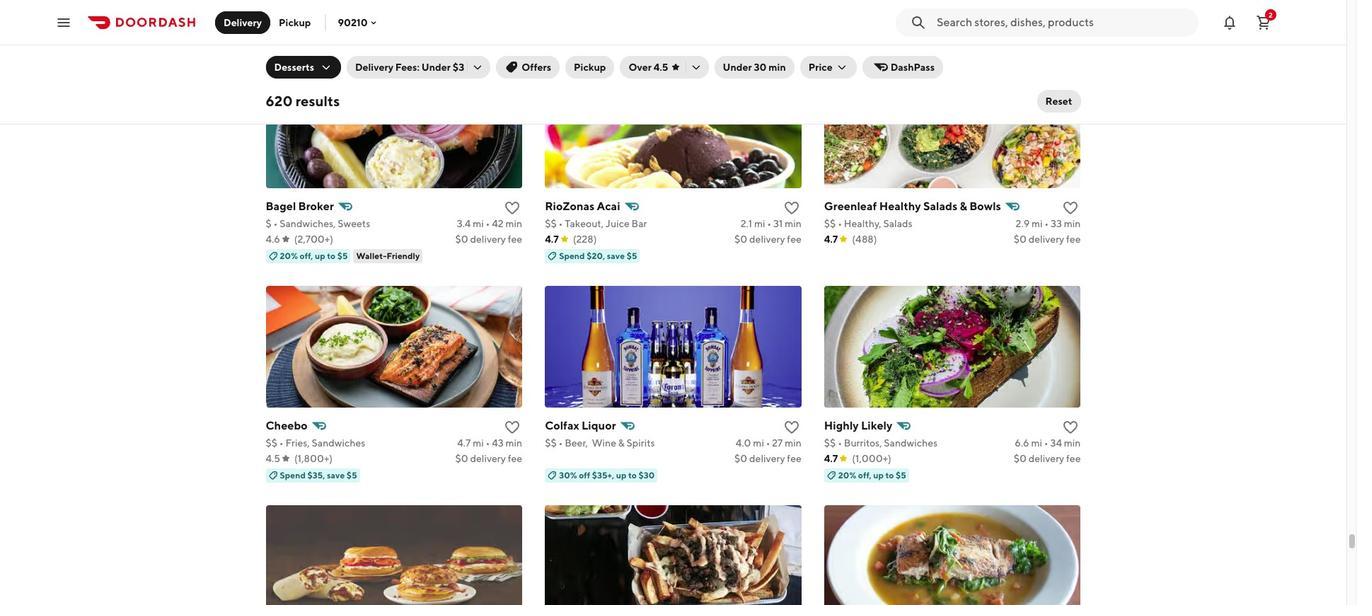 Task type: describe. For each thing, give the bounding box(es) containing it.
takeout,
[[565, 218, 604, 229]]

over
[[629, 62, 652, 73]]

4.6 for (6,700+)
[[266, 14, 280, 25]]

bagel
[[266, 199, 296, 213]]

4.0 mi • 27 min
[[736, 437, 802, 448]]

• left beer,
[[559, 437, 563, 448]]

notification bell image
[[1221, 14, 1238, 31]]

click to add this store to your saved list image for acai
[[783, 199, 800, 216]]

wallet-
[[356, 250, 387, 261]]

0 vertical spatial pickup button
[[270, 11, 319, 34]]

$​0 for broker
[[455, 233, 468, 245]]

$​0 delivery fee for liquor
[[735, 453, 802, 464]]

3.4 mi • 42 min
[[457, 218, 522, 229]]

4.5 inside button
[[654, 62, 668, 73]]

(228)
[[573, 233, 597, 245]]

0 vertical spatial 20% off, up to $5
[[280, 250, 348, 261]]

0 vertical spatial 20%
[[280, 250, 298, 261]]

reset
[[1046, 96, 1072, 107]]

4.6 for (2,700+)
[[266, 233, 280, 245]]

riozonas
[[545, 199, 595, 213]]

fee for healthy
[[1066, 233, 1081, 245]]

min for acai
[[785, 218, 802, 229]]

greenleaf
[[824, 199, 877, 213]]

reset button
[[1037, 90, 1081, 113]]

price button
[[800, 56, 857, 79]]

sandwiches,
[[280, 218, 336, 229]]

bowls
[[970, 199, 1001, 213]]

30% for 30% off, up to $5
[[838, 31, 856, 42]]

27
[[772, 437, 783, 448]]

click to add this store to your saved list image for highly likely
[[1063, 419, 1080, 436]]

$​0 delivery fee for likely
[[1014, 453, 1081, 464]]

(1,800+)
[[294, 453, 333, 464]]

desserts button
[[266, 56, 341, 79]]

min for likely
[[1064, 437, 1081, 448]]

fee for acai
[[787, 233, 802, 245]]

Store search: begin typing to search for stores available on DoorDash text field
[[937, 15, 1190, 30]]

(2,700+)
[[294, 233, 333, 245]]

1 horizontal spatial salads
[[923, 199, 958, 213]]

delivery fees: under $3
[[355, 62, 464, 73]]

$ • sandwiches, sweets
[[266, 218, 370, 229]]

(1,000+)
[[852, 453, 892, 464]]

34
[[1051, 437, 1062, 448]]

43
[[492, 437, 504, 448]]

$​0 delivery fee for healthy
[[1014, 233, 1081, 245]]

30% off $35+, up to $30
[[559, 470, 655, 480]]

$​0 for likely
[[1014, 453, 1027, 464]]

fee for likely
[[1066, 453, 1081, 464]]

friendly
[[387, 250, 420, 261]]

delivery for healthy
[[1029, 233, 1065, 245]]

to left $30
[[628, 470, 637, 480]]

(6,700+)
[[294, 14, 334, 25]]

fries,
[[286, 437, 310, 448]]

3.4
[[457, 218, 471, 229]]

$$ for riozonas acai
[[545, 218, 557, 229]]

• down the greenleaf
[[838, 218, 842, 229]]

$30
[[639, 470, 655, 480]]

$$ • burritos, sandwiches
[[824, 437, 938, 448]]

spend $35, save $5
[[280, 470, 357, 480]]

$$ for highly likely
[[824, 437, 836, 448]]

min for liquor
[[785, 437, 802, 448]]

$5 left wallet-
[[337, 250, 348, 261]]

(488)
[[852, 233, 877, 245]]

$$ • beer,  wine & spirits
[[545, 437, 655, 448]]

4.7 for riozonas acai
[[545, 233, 559, 245]]

4.7 for highly likely
[[824, 453, 838, 464]]

sandwiches for cheebo
[[312, 437, 365, 448]]

click to add this store to your saved list image up 4.7 mi • 43 min
[[504, 419, 521, 436]]

mi for liquor
[[753, 437, 764, 448]]

off
[[579, 470, 590, 480]]

colfax
[[545, 419, 579, 432]]

mi left '43'
[[473, 437, 484, 448]]

spirits
[[627, 437, 655, 448]]

likely
[[861, 419, 893, 432]]

beer,
[[565, 437, 588, 448]]

up down '(2,700+)'
[[315, 250, 325, 261]]

delivery for acai
[[749, 233, 785, 245]]

2.9
[[1016, 218, 1030, 229]]

0 horizontal spatial &
[[618, 437, 625, 448]]

dashpass
[[891, 62, 935, 73]]

2 vertical spatial off,
[[858, 470, 872, 480]]

$$ • healthy, salads
[[824, 218, 913, 229]]

wine
[[592, 437, 616, 448]]

delivery for delivery
[[224, 17, 262, 28]]

620 results
[[266, 93, 340, 109]]

$35,
[[307, 470, 325, 480]]

sweets
[[338, 218, 370, 229]]

90210 button
[[338, 17, 379, 28]]

2.1 mi • 31 min
[[741, 218, 802, 229]]

$​0 for healthy
[[1014, 233, 1027, 245]]

0 vertical spatial off,
[[858, 31, 872, 42]]

acai
[[597, 199, 620, 213]]

• right $
[[274, 218, 278, 229]]

burritos,
[[844, 437, 882, 448]]

to down (1,000+)
[[886, 470, 894, 480]]

bar
[[632, 218, 647, 229]]

liquor
[[582, 419, 616, 432]]

mi for broker
[[473, 218, 484, 229]]

up up dashpass button in the right top of the page
[[873, 31, 884, 42]]

• left 33
[[1045, 218, 1049, 229]]

highly likely
[[824, 419, 893, 432]]

$5 down the $$ • burritos, sandwiches at the bottom
[[896, 470, 906, 480]]

min inside "button"
[[769, 62, 786, 73]]

2
[[1269, 10, 1273, 19]]

greenleaf healthy salads & bowls
[[824, 199, 1001, 213]]

$5 down bar
[[627, 250, 637, 261]]

$3
[[453, 62, 464, 73]]

30% for 30% off $35+, up to $30
[[559, 470, 577, 480]]

healthy
[[879, 199, 921, 213]]

spend for riozonas acai
[[559, 250, 585, 261]]

• left '43'
[[486, 437, 490, 448]]

save for riozonas acai
[[607, 250, 625, 261]]

$​0 delivery fee for acai
[[735, 233, 802, 245]]

juice
[[606, 218, 630, 229]]

90210
[[338, 17, 368, 28]]

$35+,
[[592, 470, 614, 480]]

30
[[754, 62, 767, 73]]



Task type: locate. For each thing, give the bounding box(es) containing it.
20%
[[280, 250, 298, 261], [838, 470, 857, 480]]

salads down healthy
[[883, 218, 913, 229]]

to down '(2,700+)'
[[327, 250, 336, 261]]

0 vertical spatial spend
[[559, 250, 585, 261]]

under
[[422, 62, 451, 73], [723, 62, 752, 73]]

0 vertical spatial 4.6
[[266, 14, 280, 25]]

0 horizontal spatial 20% off, up to $5
[[280, 250, 348, 261]]

delivery for liquor
[[749, 453, 785, 464]]

4.7 down "highly"
[[824, 453, 838, 464]]

0 vertical spatial salads
[[923, 199, 958, 213]]

31
[[773, 218, 783, 229]]

sandwiches up (1,800+)
[[312, 437, 365, 448]]

30%
[[838, 31, 856, 42], [559, 470, 577, 480]]

1 horizontal spatial sandwiches
[[884, 437, 938, 448]]

salads right healthy
[[923, 199, 958, 213]]

min right 31
[[785, 218, 802, 229]]

6.6
[[1015, 437, 1029, 448]]

1 vertical spatial 20% off, up to $5
[[838, 470, 906, 480]]

1 horizontal spatial save
[[607, 250, 625, 261]]

4.0
[[736, 437, 751, 448]]

offers
[[522, 62, 551, 73]]

under inside "button"
[[723, 62, 752, 73]]

over 4.5 button
[[620, 56, 709, 79]]

4.7 left '43'
[[457, 437, 471, 448]]

42
[[492, 218, 504, 229]]

under 30 min button
[[714, 56, 795, 79]]

0 vertical spatial pickup
[[279, 17, 311, 28]]

1 vertical spatial 30%
[[559, 470, 577, 480]]

20% down '(2,700+)'
[[280, 250, 298, 261]]

save right $35, at the left bottom of page
[[327, 470, 345, 480]]

delivery
[[1029, 14, 1065, 25], [470, 233, 506, 245], [749, 233, 785, 245], [1029, 233, 1065, 245], [470, 453, 506, 464], [749, 453, 785, 464], [1029, 453, 1065, 464]]

0 horizontal spatial save
[[327, 470, 345, 480]]

$​0 delivery fee
[[1014, 14, 1081, 25], [455, 233, 522, 245], [735, 233, 802, 245], [1014, 233, 1081, 245], [455, 453, 522, 464], [735, 453, 802, 464], [1014, 453, 1081, 464]]

20% off, up to $5 down '(2,700+)'
[[280, 250, 348, 261]]

0 horizontal spatial spend
[[280, 470, 306, 480]]

up right $35+, at bottom left
[[616, 470, 627, 480]]

delivery button
[[215, 11, 270, 34]]

• left 31
[[767, 218, 772, 229]]

$$
[[545, 218, 557, 229], [824, 218, 836, 229], [266, 437, 277, 448], [545, 437, 557, 448], [824, 437, 836, 448]]

$$ for colfax liquor
[[545, 437, 557, 448]]

$$ down cheebo at the left of the page
[[266, 437, 277, 448]]

0 vertical spatial &
[[960, 199, 967, 213]]

1 horizontal spatial pickup
[[574, 62, 606, 73]]

4.5 right over
[[654, 62, 668, 73]]

min right '43'
[[506, 437, 522, 448]]

over 4.5
[[629, 62, 668, 73]]

spend
[[559, 250, 585, 261], [280, 470, 306, 480]]

1 horizontal spatial 4.5
[[654, 62, 668, 73]]

off, down (1,000+)
[[858, 470, 872, 480]]

1 vertical spatial 20%
[[838, 470, 857, 480]]

mi right 2.1 on the right top
[[754, 218, 765, 229]]

click to add this store to your saved list image
[[504, 199, 521, 216], [1063, 199, 1080, 216], [1063, 419, 1080, 436]]

results
[[296, 93, 340, 109]]

1 horizontal spatial under
[[723, 62, 752, 73]]

2 under from the left
[[723, 62, 752, 73]]

under left 30
[[723, 62, 752, 73]]

2 button
[[1250, 8, 1278, 36]]

fee
[[1066, 14, 1081, 25], [508, 233, 522, 245], [787, 233, 802, 245], [1066, 233, 1081, 245], [508, 453, 522, 464], [787, 453, 802, 464], [1066, 453, 1081, 464]]

• down "highly"
[[838, 437, 842, 448]]

$$ for cheebo
[[266, 437, 277, 448]]

2.1
[[741, 218, 752, 229]]

0 vertical spatial 4.5
[[654, 62, 668, 73]]

fees:
[[395, 62, 420, 73]]

& right wine
[[618, 437, 625, 448]]

delivery inside button
[[224, 17, 262, 28]]

•
[[274, 218, 278, 229], [486, 218, 490, 229], [559, 218, 563, 229], [767, 218, 772, 229], [838, 218, 842, 229], [1045, 218, 1049, 229], [279, 437, 284, 448], [486, 437, 490, 448], [559, 437, 563, 448], [766, 437, 770, 448], [838, 437, 842, 448], [1044, 437, 1049, 448]]

min right 30
[[769, 62, 786, 73]]

620
[[266, 93, 293, 109]]

pickup button left over
[[565, 56, 615, 79]]

click to add this store to your saved list image up 6.6 mi • 34 min
[[1063, 419, 1080, 436]]

sandwiches down the likely
[[884, 437, 938, 448]]

spend down (228)
[[559, 250, 585, 261]]

to up dashpass button in the right top of the page
[[886, 31, 894, 42]]

$​0 for acai
[[735, 233, 747, 245]]

• left fries,
[[279, 437, 284, 448]]

1 under from the left
[[422, 62, 451, 73]]

0 horizontal spatial sandwiches
[[312, 437, 365, 448]]

spend for cheebo
[[280, 470, 306, 480]]

1 4.6 from the top
[[266, 14, 280, 25]]

30% off, up to $5
[[838, 31, 906, 42]]

1 vertical spatial spend
[[280, 470, 306, 480]]

click to add this store to your saved list image for greenleaf healthy salads & bowls
[[1063, 199, 1080, 216]]

1 horizontal spatial 20% off, up to $5
[[838, 470, 906, 480]]

save
[[607, 250, 625, 261], [327, 470, 345, 480]]

click to add this store to your saved list image up 4.0 mi • 27 min
[[783, 419, 800, 436]]

colfax liquor
[[545, 419, 616, 432]]

4.6
[[266, 14, 280, 25], [266, 233, 280, 245]]

4.5
[[654, 62, 668, 73], [266, 453, 280, 464]]

sandwiches for highly likely
[[884, 437, 938, 448]]

0 vertical spatial save
[[607, 250, 625, 261]]

$
[[266, 218, 272, 229]]

• left 42
[[486, 218, 490, 229]]

1 vertical spatial 4.6
[[266, 233, 280, 245]]

salads
[[923, 199, 958, 213], [883, 218, 913, 229]]

pickup
[[279, 17, 311, 28], [574, 62, 606, 73]]

min right 42
[[506, 218, 522, 229]]

spend $20, save $5
[[559, 250, 637, 261]]

off, down '(2,700+)'
[[300, 250, 313, 261]]

1 vertical spatial off,
[[300, 250, 313, 261]]

&
[[960, 199, 967, 213], [618, 437, 625, 448]]

healthy,
[[844, 218, 881, 229]]

$$ • fries, sandwiches
[[266, 437, 365, 448]]

delivery for delivery fees: under $3
[[355, 62, 393, 73]]

$5 up dashpass button in the right top of the page
[[896, 31, 906, 42]]

cheebo
[[266, 419, 308, 432]]

min
[[769, 62, 786, 73], [506, 218, 522, 229], [785, 218, 802, 229], [1064, 218, 1081, 229], [506, 437, 522, 448], [785, 437, 802, 448], [1064, 437, 1081, 448]]

1 vertical spatial &
[[618, 437, 625, 448]]

4.6 left (6,700+)
[[266, 14, 280, 25]]

mi for acai
[[754, 218, 765, 229]]

click to add this store to your saved list image
[[783, 199, 800, 216], [504, 419, 521, 436], [783, 419, 800, 436]]

$5 right $35, at the left bottom of page
[[347, 470, 357, 480]]

mi for likely
[[1031, 437, 1042, 448]]

spend left $35, at the left bottom of page
[[280, 470, 306, 480]]

$$ down "highly"
[[824, 437, 836, 448]]

mi right "6.6"
[[1031, 437, 1042, 448]]

1 horizontal spatial &
[[960, 199, 967, 213]]

0 horizontal spatial under
[[422, 62, 451, 73]]

30% up price button
[[838, 31, 856, 42]]

$​0 for liquor
[[735, 453, 747, 464]]

0 horizontal spatial pickup button
[[270, 11, 319, 34]]

0 vertical spatial delivery
[[224, 17, 262, 28]]

pickup for topmost pickup 'button'
[[279, 17, 311, 28]]

3 items, open order cart image
[[1255, 14, 1272, 31]]

pickup left over
[[574, 62, 606, 73]]

1 horizontal spatial 20%
[[838, 470, 857, 480]]

$20,
[[587, 250, 605, 261]]

pickup button up desserts
[[270, 11, 319, 34]]

4.5 down cheebo at the left of the page
[[266, 453, 280, 464]]

$$ down the greenleaf
[[824, 218, 836, 229]]

1 vertical spatial 4.5
[[266, 453, 280, 464]]

2 4.6 from the top
[[266, 233, 280, 245]]

$​0 delivery fee for broker
[[455, 233, 522, 245]]

0 horizontal spatial pickup
[[279, 17, 311, 28]]

mi right the 3.4 at left
[[473, 218, 484, 229]]

delivery
[[224, 17, 262, 28], [355, 62, 393, 73]]

mi for healthy
[[1032, 218, 1043, 229]]

$$ down colfax
[[545, 437, 557, 448]]

6.6 mi • 34 min
[[1015, 437, 1081, 448]]

broker
[[298, 199, 334, 213]]

20% off, up to $5 down (1,000+)
[[838, 470, 906, 480]]

0 horizontal spatial salads
[[883, 218, 913, 229]]

mi right 4.0
[[753, 437, 764, 448]]

min right 33
[[1064, 218, 1081, 229]]

20% down (1,000+)
[[838, 470, 857, 480]]

1 vertical spatial pickup button
[[565, 56, 615, 79]]

4.7 for greenleaf healthy salads & bowls
[[824, 233, 838, 245]]

highly
[[824, 419, 859, 432]]

1 horizontal spatial pickup button
[[565, 56, 615, 79]]

$$ • takeout, juice bar
[[545, 218, 647, 229]]

fee for liquor
[[787, 453, 802, 464]]

2 sandwiches from the left
[[884, 437, 938, 448]]

0 vertical spatial 30%
[[838, 31, 856, 42]]

min for broker
[[506, 218, 522, 229]]

pickup button
[[270, 11, 319, 34], [565, 56, 615, 79]]

mi right 2.9
[[1032, 218, 1043, 229]]

30% left off
[[559, 470, 577, 480]]

0 horizontal spatial delivery
[[224, 17, 262, 28]]

wallet-friendly
[[356, 250, 420, 261]]

2.9 mi • 33 min
[[1016, 218, 1081, 229]]

pickup up desserts
[[279, 17, 311, 28]]

min right 27
[[785, 437, 802, 448]]

$$ for greenleaf healthy salads & bowls
[[824, 218, 836, 229]]

up down (1,000+)
[[873, 470, 884, 480]]

$​0
[[1014, 14, 1027, 25], [455, 233, 468, 245], [735, 233, 747, 245], [1014, 233, 1027, 245], [455, 453, 468, 464], [735, 453, 747, 464], [1014, 453, 1027, 464]]

click to add this store to your saved list image up '2.1 mi • 31 min' at the right top of page
[[783, 199, 800, 216]]

1 sandwiches from the left
[[312, 437, 365, 448]]

• left 27
[[766, 437, 770, 448]]

delivery for likely
[[1029, 453, 1065, 464]]

4.7 left (228)
[[545, 233, 559, 245]]

under 30 min
[[723, 62, 786, 73]]

• down riozonas
[[559, 218, 563, 229]]

0 horizontal spatial 4.5
[[266, 453, 280, 464]]

offers button
[[496, 56, 560, 79]]

1 vertical spatial pickup
[[574, 62, 606, 73]]

click to add this store to your saved list image for liquor
[[783, 419, 800, 436]]

open menu image
[[55, 14, 72, 31]]

riozonas acai
[[545, 199, 620, 213]]

dashpass button
[[862, 56, 943, 79]]

1 horizontal spatial spend
[[559, 250, 585, 261]]

sandwiches
[[312, 437, 365, 448], [884, 437, 938, 448]]

0 horizontal spatial 20%
[[280, 250, 298, 261]]

bagel broker
[[266, 199, 334, 213]]

4.6 down $
[[266, 233, 280, 245]]

click to add this store to your saved list image up 2.9 mi • 33 min
[[1063, 199, 1080, 216]]

save for cheebo
[[327, 470, 345, 480]]

1 horizontal spatial delivery
[[355, 62, 393, 73]]

min for healthy
[[1064, 218, 1081, 229]]

20% off, up to $5
[[280, 250, 348, 261], [838, 470, 906, 480]]

• left 34
[[1044, 437, 1049, 448]]

& left the bowls
[[960, 199, 967, 213]]

1 horizontal spatial 30%
[[838, 31, 856, 42]]

fee for broker
[[508, 233, 522, 245]]

$$ down riozonas
[[545, 218, 557, 229]]

off, up dashpass button in the right top of the page
[[858, 31, 872, 42]]

desserts
[[274, 62, 314, 73]]

pickup for pickup 'button' to the right
[[574, 62, 606, 73]]

min right 34
[[1064, 437, 1081, 448]]

4.7 mi • 43 min
[[457, 437, 522, 448]]

under left $3
[[422, 62, 451, 73]]

delivery for broker
[[470, 233, 506, 245]]

0 horizontal spatial 30%
[[559, 470, 577, 480]]

click to add this store to your saved list image for bagel broker
[[504, 199, 521, 216]]

1 vertical spatial salads
[[883, 218, 913, 229]]

save right $20, at the left of page
[[607, 250, 625, 261]]

1 vertical spatial delivery
[[355, 62, 393, 73]]

33
[[1051, 218, 1062, 229]]

1 vertical spatial save
[[327, 470, 345, 480]]

4.7 left (488)
[[824, 233, 838, 245]]

click to add this store to your saved list image up 3.4 mi • 42 min
[[504, 199, 521, 216]]

price
[[809, 62, 833, 73]]



Task type: vqa. For each thing, say whether or not it's contained in the screenshot.


